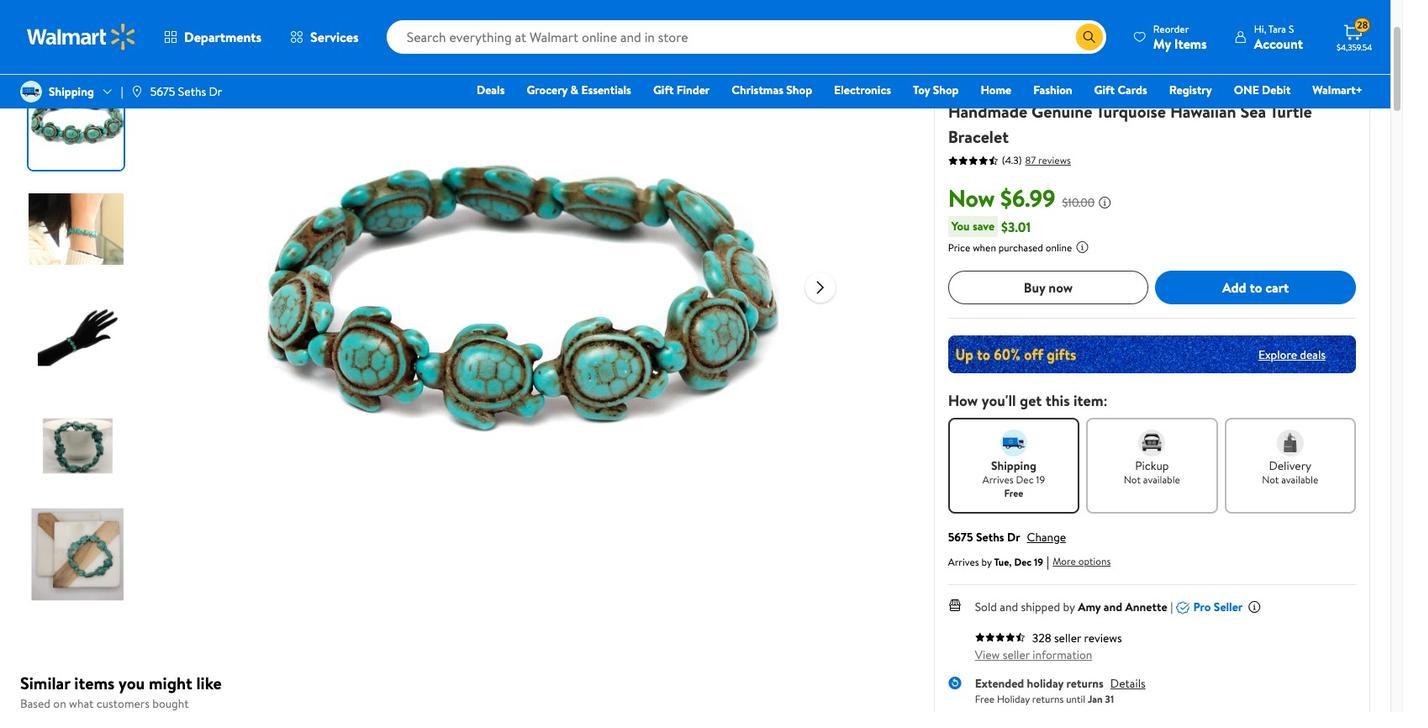Task type: vqa. For each thing, say whether or not it's contained in the screenshot.
Explore deals link
yes



Task type: describe. For each thing, give the bounding box(es) containing it.
now
[[1049, 278, 1074, 297]]

reorder
[[1154, 21, 1190, 36]]

bracelet
[[949, 125, 1009, 148]]

turtle
[[1271, 100, 1313, 123]]

buy
[[1024, 278, 1046, 297]]

$4,359.54
[[1337, 41, 1373, 53]]

my
[[1154, 34, 1172, 53]]

$10.00
[[1063, 194, 1095, 211]]

Search search field
[[387, 20, 1107, 54]]

hawaiian
[[1171, 100, 1237, 123]]

view seller information link
[[976, 647, 1093, 664]]

seller for 328
[[1055, 630, 1082, 647]]

dec inside shipping arrives dec 19 free
[[1017, 473, 1034, 487]]

registry link
[[1162, 81, 1220, 99]]

pro
[[1194, 599, 1212, 616]]

finder
[[677, 82, 710, 98]]

shipping for shipping arrives dec 19 free
[[992, 458, 1037, 474]]

not for pickup
[[1124, 473, 1141, 487]]

items
[[74, 672, 115, 695]]

departments
[[184, 28, 262, 46]]

free for extended
[[976, 692, 995, 706]]

sold and shipped by amy and annette
[[976, 599, 1168, 616]]

deals
[[1301, 346, 1327, 363]]

information
[[1033, 647, 1093, 664]]

one
[[1235, 82, 1260, 98]]

electronics
[[835, 82, 892, 98]]

cart
[[1266, 278, 1290, 297]]

pickup
[[1136, 458, 1170, 474]]

and for handmade
[[974, 79, 993, 96]]

save
[[973, 218, 995, 235]]

5675 seths dr
[[150, 83, 222, 100]]

grocery & essentials link
[[519, 81, 639, 99]]

toy
[[914, 82, 931, 98]]

intent image for pickup image
[[1139, 430, 1166, 457]]

grocery & essentials
[[527, 82, 632, 98]]

when
[[973, 241, 997, 255]]

 image for 5675 seths dr
[[130, 85, 144, 98]]

now
[[949, 182, 995, 215]]

handmade genuine turquoise hawaiian sea turtle bracelet - image 3 of 5 image
[[29, 289, 127, 387]]

deal
[[955, 54, 975, 68]]

might
[[149, 672, 192, 695]]

how you'll get this item:
[[949, 390, 1108, 411]]

reorder my items
[[1154, 21, 1208, 53]]

(4.3)
[[1002, 153, 1023, 167]]

walmart+
[[1313, 82, 1364, 98]]

christmas
[[732, 82, 784, 98]]

account
[[1255, 34, 1304, 53]]

reviews for (4.3) 87 reviews
[[1039, 153, 1072, 167]]

similar items you might like
[[20, 672, 222, 695]]

add to favorites list, handmade genuine turquoise hawaiian sea turtle bracelet image
[[874, 37, 894, 58]]

and for by
[[1000, 599, 1019, 616]]

gift cards link
[[1087, 81, 1156, 99]]

available for delivery
[[1282, 473, 1319, 487]]

not for delivery
[[1263, 473, 1280, 487]]

 image for shipping
[[20, 81, 42, 103]]

christmas shop link
[[725, 81, 820, 99]]

delivery
[[1270, 458, 1312, 474]]

1 horizontal spatial amy
[[1079, 599, 1102, 616]]

amy and annette link
[[949, 79, 1037, 96]]

amy and annette handmade genuine turquoise hawaiian sea turtle bracelet
[[949, 79, 1313, 148]]

seller
[[1214, 599, 1243, 616]]

best
[[995, 54, 1015, 68]]

2 horizontal spatial and
[[1104, 599, 1123, 616]]

pro seller info image
[[1249, 600, 1262, 614]]

you
[[119, 672, 145, 695]]

fashion link
[[1026, 81, 1081, 99]]

view
[[976, 647, 1000, 664]]

handmade genuine turquoise hawaiian sea turtle bracelet image
[[254, 29, 792, 568]]

holiday
[[998, 692, 1030, 706]]

registry
[[1170, 82, 1213, 98]]

arrives inside arrives by tue, dec 19 | more options
[[949, 555, 980, 569]]

&
[[571, 82, 579, 98]]

jan
[[1089, 692, 1103, 706]]

price when purchased online
[[949, 241, 1073, 255]]

shop for toy shop
[[933, 82, 959, 98]]

services
[[310, 28, 359, 46]]

seths for 5675 seths dr
[[178, 83, 206, 100]]

walmart image
[[27, 24, 136, 50]]

19 inside shipping arrives dec 19 free
[[1037, 473, 1046, 487]]

dr for 5675 seths dr
[[209, 83, 222, 100]]

31
[[1106, 692, 1115, 706]]

delivery not available
[[1263, 458, 1319, 487]]

learn more about strikethrough prices image
[[1099, 196, 1112, 209]]

you
[[952, 218, 970, 235]]

19 inside arrives by tue, dec 19 | more options
[[1035, 555, 1044, 569]]

zoom image modal image
[[874, 75, 894, 95]]

options
[[1079, 554, 1111, 569]]

one debit
[[1235, 82, 1292, 98]]

328
[[1033, 630, 1052, 647]]

gift cards
[[1095, 82, 1148, 98]]

hi,
[[1255, 21, 1267, 36]]

seller for best
[[1017, 54, 1041, 68]]

toy shop
[[914, 82, 959, 98]]

seths for 5675 seths dr change
[[977, 529, 1005, 546]]

handmade genuine turquoise hawaiian sea turtle bracelet - image 5 of 5 image
[[29, 506, 127, 604]]

reviews for 328 seller reviews
[[1085, 630, 1123, 647]]

more options button
[[1053, 554, 1111, 569]]

explore
[[1259, 346, 1298, 363]]

intent image for shipping image
[[1001, 430, 1028, 457]]

328 seller reviews
[[1033, 630, 1123, 647]]

debit
[[1263, 82, 1292, 98]]

until
[[1067, 692, 1086, 706]]

gift for gift cards
[[1095, 82, 1115, 98]]

available for pickup
[[1144, 473, 1181, 487]]



Task type: locate. For each thing, give the bounding box(es) containing it.
intent image for delivery image
[[1278, 430, 1304, 457]]

1 horizontal spatial annette
[[1126, 599, 1168, 616]]

| left more
[[1047, 553, 1050, 571]]

free for shipping
[[1005, 486, 1024, 501]]

19 up change
[[1037, 473, 1046, 487]]

0 horizontal spatial gift
[[654, 82, 674, 98]]

handmade genuine turquoise hawaiian sea turtle bracelet - image 2 of 5 image
[[29, 180, 127, 278]]

1 horizontal spatial 5675
[[949, 529, 974, 546]]

shop for christmas shop
[[787, 82, 813, 98]]

returns
[[1067, 675, 1104, 692], [1033, 692, 1064, 706]]

you'll
[[982, 390, 1017, 411]]

1 vertical spatial seths
[[977, 529, 1005, 546]]

1 available from the left
[[1144, 473, 1181, 487]]

0 vertical spatial annette
[[996, 79, 1037, 96]]

s
[[1289, 21, 1295, 36]]

1 vertical spatial amy
[[1079, 599, 1102, 616]]

2 shop from the left
[[933, 82, 959, 98]]

1 vertical spatial 19
[[1035, 555, 1044, 569]]

 image down 'walmart' image
[[20, 81, 42, 103]]

shipped
[[1022, 599, 1061, 616]]

available
[[1144, 473, 1181, 487], [1282, 473, 1319, 487]]

this
[[1046, 390, 1071, 411]]

1 gift from the left
[[654, 82, 674, 98]]

christmas shop
[[732, 82, 813, 98]]

seths up tue,
[[977, 529, 1005, 546]]

1 horizontal spatial shipping
[[992, 458, 1037, 474]]

1 vertical spatial reviews
[[1085, 630, 1123, 647]]

arrives left tue,
[[949, 555, 980, 569]]

2 gift from the left
[[1095, 82, 1115, 98]]

0 horizontal spatial available
[[1144, 473, 1181, 487]]

arrives down the intent image for shipping
[[983, 473, 1014, 487]]

genuine
[[1032, 100, 1093, 123]]

 image left 5675 seths dr
[[130, 85, 144, 98]]

0 horizontal spatial free
[[976, 692, 995, 706]]

and inside amy and annette handmade genuine turquoise hawaiian sea turtle bracelet
[[974, 79, 993, 96]]

legal information image
[[1076, 241, 1090, 254]]

0 horizontal spatial arrives
[[949, 555, 980, 569]]

0 vertical spatial free
[[1005, 486, 1024, 501]]

1 horizontal spatial shop
[[933, 82, 959, 98]]

| left 5675 seths dr
[[121, 83, 123, 100]]

seths
[[178, 83, 206, 100], [977, 529, 1005, 546]]

1 horizontal spatial gift
[[1095, 82, 1115, 98]]

dr down departments dropdown button
[[209, 83, 222, 100]]

free inside shipping arrives dec 19 free
[[1005, 486, 1024, 501]]

shipping down 'walmart' image
[[49, 83, 94, 100]]

available down intent image for pickup
[[1144, 473, 1181, 487]]

1 vertical spatial annette
[[1126, 599, 1168, 616]]

annette left pro
[[1126, 599, 1168, 616]]

0 vertical spatial 5675
[[150, 83, 175, 100]]

1 vertical spatial arrives
[[949, 555, 980, 569]]

gift finder
[[654, 82, 710, 98]]

one debit link
[[1227, 81, 1299, 99]]

by right shipped
[[1064, 599, 1076, 616]]

explore deals link
[[1252, 339, 1333, 370]]

gift for gift finder
[[654, 82, 674, 98]]

0 vertical spatial by
[[982, 555, 992, 569]]

0 horizontal spatial and
[[974, 79, 993, 96]]

purchased
[[999, 241, 1044, 255]]

 image
[[20, 81, 42, 103], [130, 85, 144, 98]]

seller right best
[[1017, 54, 1041, 68]]

by left tue,
[[982, 555, 992, 569]]

4.3232 stars out of 5, based on 328 seller reviews element
[[976, 633, 1026, 643]]

handmade genuine turquoise hawaiian sea turtle bracelet - image 4 of 5 image
[[29, 397, 127, 495]]

0 horizontal spatial not
[[1124, 473, 1141, 487]]

0 horizontal spatial  image
[[20, 81, 42, 103]]

you save $3.01
[[952, 217, 1031, 236]]

0 horizontal spatial reviews
[[1039, 153, 1072, 167]]

arrives inside shipping arrives dec 19 free
[[983, 473, 1014, 487]]

deals link
[[469, 81, 513, 99]]

0 horizontal spatial |
[[121, 83, 123, 100]]

0 horizontal spatial 5675
[[150, 83, 175, 100]]

seller for view
[[1003, 647, 1030, 664]]

87
[[1026, 153, 1037, 167]]

annette inside amy and annette handmade genuine turquoise hawaiian sea turtle bracelet
[[996, 79, 1037, 96]]

0 horizontal spatial shop
[[787, 82, 813, 98]]

fashion
[[1034, 82, 1073, 98]]

$3.01
[[1002, 217, 1031, 236]]

view seller information
[[976, 647, 1093, 664]]

(4.3) 87 reviews
[[1002, 153, 1072, 167]]

1 vertical spatial shipping
[[992, 458, 1037, 474]]

deals
[[477, 82, 505, 98]]

| left pro
[[1171, 599, 1174, 616]]

pro seller
[[1194, 599, 1243, 616]]

amy up 328 seller reviews
[[1079, 599, 1102, 616]]

0 horizontal spatial amy
[[949, 79, 972, 96]]

0 horizontal spatial by
[[982, 555, 992, 569]]

not
[[1124, 473, 1141, 487], [1263, 473, 1280, 487]]

shop right christmas
[[787, 82, 813, 98]]

5675 up arrives by tue, dec 19 | more options
[[949, 529, 974, 546]]

to
[[1250, 278, 1263, 297]]

sold
[[976, 599, 998, 616]]

home
[[981, 82, 1012, 98]]

gift finder link
[[646, 81, 718, 99]]

1 horizontal spatial returns
[[1067, 675, 1104, 692]]

cards
[[1118, 82, 1148, 98]]

reviews right 87
[[1039, 153, 1072, 167]]

not down "intent image for delivery"
[[1263, 473, 1280, 487]]

dr up tue,
[[1008, 529, 1021, 546]]

1 horizontal spatial dr
[[1008, 529, 1021, 546]]

5675
[[150, 83, 175, 100], [949, 529, 974, 546]]

seller down 4.3232 stars out of 5, based on 328 seller reviews element
[[1003, 647, 1030, 664]]

handmade
[[949, 100, 1028, 123]]

similar
[[20, 672, 70, 695]]

0 vertical spatial |
[[121, 83, 123, 100]]

0 horizontal spatial returns
[[1033, 692, 1064, 706]]

handmade genuine turquoise hawaiian sea turtle bracelet - image 1 of 5 image
[[29, 72, 127, 170]]

returns left 31
[[1067, 675, 1104, 692]]

free left holiday
[[976, 692, 995, 706]]

amy inside amy and annette handmade genuine turquoise hawaiian sea turtle bracelet
[[949, 79, 972, 96]]

and up 328 seller reviews
[[1104, 599, 1123, 616]]

1 vertical spatial |
[[1047, 553, 1050, 571]]

by inside arrives by tue, dec 19 | more options
[[982, 555, 992, 569]]

0 vertical spatial reviews
[[1039, 153, 1072, 167]]

holiday
[[1028, 675, 1064, 692]]

dec inside arrives by tue, dec 19 | more options
[[1015, 555, 1032, 569]]

not down intent image for pickup
[[1124, 473, 1141, 487]]

available inside delivery not available
[[1282, 473, 1319, 487]]

grocery
[[527, 82, 568, 98]]

1 horizontal spatial arrives
[[983, 473, 1014, 487]]

1 vertical spatial free
[[976, 692, 995, 706]]

0 vertical spatial dec
[[1017, 473, 1034, 487]]

2 not from the left
[[1263, 473, 1280, 487]]

and right sold
[[1000, 599, 1019, 616]]

add
[[1223, 278, 1247, 297]]

1 horizontal spatial and
[[1000, 599, 1019, 616]]

buy now
[[1024, 278, 1074, 297]]

1 shop from the left
[[787, 82, 813, 98]]

1 horizontal spatial free
[[1005, 486, 1024, 501]]

1 vertical spatial dr
[[1008, 529, 1021, 546]]

0 vertical spatial 19
[[1037, 473, 1046, 487]]

annette
[[996, 79, 1037, 96], [1126, 599, 1168, 616]]

shipping for shipping
[[49, 83, 94, 100]]

dr for 5675 seths dr change
[[1008, 529, 1021, 546]]

free up 5675 seths dr change
[[1005, 486, 1024, 501]]

essentials
[[582, 82, 632, 98]]

1 horizontal spatial reviews
[[1085, 630, 1123, 647]]

online
[[1046, 241, 1073, 255]]

|
[[121, 83, 123, 100], [1047, 553, 1050, 571], [1171, 599, 1174, 616]]

change button
[[1028, 529, 1067, 546]]

1 horizontal spatial by
[[1064, 599, 1076, 616]]

shipping down the intent image for shipping
[[992, 458, 1037, 474]]

next media item image
[[811, 277, 831, 297]]

how
[[949, 390, 979, 411]]

not inside pickup not available
[[1124, 473, 1141, 487]]

get
[[1020, 390, 1043, 411]]

87 reviews link
[[1023, 153, 1072, 167]]

dec down the intent image for shipping
[[1017, 473, 1034, 487]]

returns left until
[[1033, 692, 1064, 706]]

0 horizontal spatial dr
[[209, 83, 222, 100]]

shop right toy
[[933, 82, 959, 98]]

amy down deal
[[949, 79, 972, 96]]

available down "intent image for delivery"
[[1282, 473, 1319, 487]]

extended holiday returns details free holiday returns until jan 31
[[976, 675, 1146, 706]]

0 horizontal spatial annette
[[996, 79, 1037, 96]]

add to cart button
[[1156, 271, 1357, 305]]

1 horizontal spatial seths
[[977, 529, 1005, 546]]

available inside pickup not available
[[1144, 473, 1181, 487]]

services button
[[276, 17, 373, 57]]

1 horizontal spatial |
[[1047, 553, 1050, 571]]

gift left cards
[[1095, 82, 1115, 98]]

seths down departments dropdown button
[[178, 83, 206, 100]]

shipping arrives dec 19 free
[[983, 458, 1046, 501]]

shipping inside shipping arrives dec 19 free
[[992, 458, 1037, 474]]

1 horizontal spatial not
[[1263, 473, 1280, 487]]

2 horizontal spatial |
[[1171, 599, 1174, 616]]

0 vertical spatial shipping
[[49, 83, 94, 100]]

search icon image
[[1083, 30, 1097, 44]]

5675 seths dr change
[[949, 529, 1067, 546]]

0 vertical spatial seths
[[178, 83, 206, 100]]

gift inside gift cards link
[[1095, 82, 1115, 98]]

19 down change
[[1035, 555, 1044, 569]]

sea
[[1241, 100, 1267, 123]]

and up handmade
[[974, 79, 993, 96]]

shop
[[787, 82, 813, 98], [933, 82, 959, 98]]

explore deals
[[1259, 346, 1327, 363]]

gift inside "gift finder" link
[[654, 82, 674, 98]]

reviews down 'sold and shipped by amy and annette'
[[1085, 630, 1123, 647]]

pickup not available
[[1124, 458, 1181, 487]]

0 vertical spatial dr
[[209, 83, 222, 100]]

2 vertical spatial |
[[1171, 599, 1174, 616]]

details button
[[1111, 675, 1146, 692]]

now $6.99
[[949, 182, 1056, 215]]

5675 for 5675 seths dr change
[[949, 529, 974, 546]]

0 vertical spatial arrives
[[983, 473, 1014, 487]]

not inside delivery not available
[[1263, 473, 1280, 487]]

2 available from the left
[[1282, 473, 1319, 487]]

arrives by tue, dec 19 | more options
[[949, 553, 1111, 571]]

tara
[[1269, 21, 1287, 36]]

price
[[949, 241, 971, 255]]

dr
[[209, 83, 222, 100], [1008, 529, 1021, 546]]

1 vertical spatial dec
[[1015, 555, 1032, 569]]

1 horizontal spatial  image
[[130, 85, 144, 98]]

annette down best seller
[[996, 79, 1037, 96]]

0 horizontal spatial shipping
[[49, 83, 94, 100]]

buy now button
[[949, 271, 1149, 305]]

item:
[[1074, 390, 1108, 411]]

1 not from the left
[[1124, 473, 1141, 487]]

dec right tue,
[[1015, 555, 1032, 569]]

Walmart Site-Wide search field
[[387, 20, 1107, 54]]

seller right 328
[[1055, 630, 1082, 647]]

1 horizontal spatial available
[[1282, 473, 1319, 487]]

items
[[1175, 34, 1208, 53]]

up to sixty percent off deals. shop now. image
[[949, 336, 1357, 373]]

1 vertical spatial 5675
[[949, 529, 974, 546]]

free inside extended holiday returns details free holiday returns until jan 31
[[976, 692, 995, 706]]

0 vertical spatial amy
[[949, 79, 972, 96]]

hi, tara s account
[[1255, 21, 1304, 53]]

5675 for 5675 seths dr
[[150, 83, 175, 100]]

gift left 'finder'
[[654, 82, 674, 98]]

dec
[[1017, 473, 1034, 487], [1015, 555, 1032, 569]]

gift
[[654, 82, 674, 98], [1095, 82, 1115, 98]]

5675 down departments dropdown button
[[150, 83, 175, 100]]

reviews inside (4.3) 87 reviews
[[1039, 153, 1072, 167]]

0 horizontal spatial seths
[[178, 83, 206, 100]]

like
[[196, 672, 222, 695]]

1 vertical spatial by
[[1064, 599, 1076, 616]]



